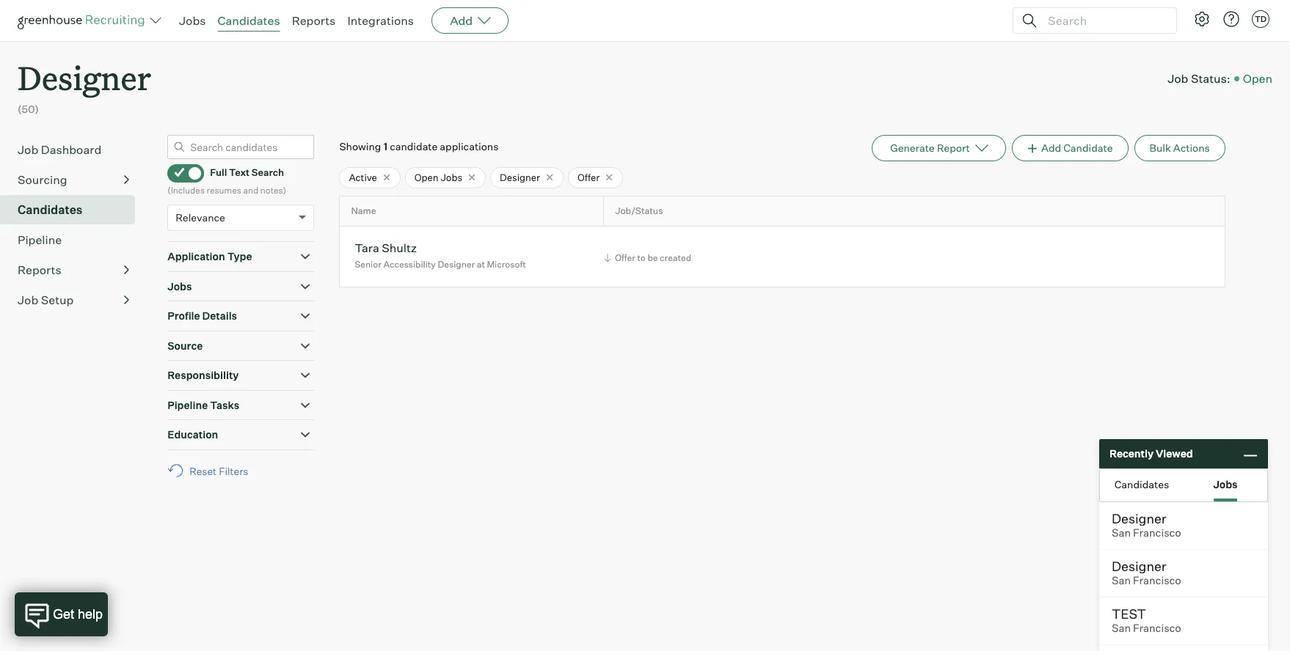 Task type: vqa. For each thing, say whether or not it's contained in the screenshot.
the rightmost 'English'
no



Task type: locate. For each thing, give the bounding box(es) containing it.
reports
[[292, 13, 336, 28], [18, 263, 61, 277]]

pipeline up education
[[167, 399, 208, 412]]

recently
[[1110, 448, 1154, 460]]

candidates down sourcing
[[18, 202, 83, 217]]

0 vertical spatial designer san francisco
[[1112, 511, 1181, 540]]

1 vertical spatial designer san francisco
[[1112, 559, 1181, 588]]

add button
[[432, 7, 509, 34]]

application
[[167, 250, 225, 263]]

reports link
[[292, 13, 336, 28], [18, 261, 129, 279]]

1 vertical spatial open
[[415, 172, 439, 183]]

job inside job dashboard link
[[18, 142, 38, 157]]

details
[[202, 310, 237, 322]]

type
[[227, 250, 252, 263]]

1 vertical spatial pipeline
[[167, 399, 208, 412]]

1 vertical spatial reports link
[[18, 261, 129, 279]]

td button
[[1252, 10, 1270, 28]]

1 vertical spatial candidates link
[[18, 201, 129, 218]]

0 vertical spatial add
[[450, 13, 473, 28]]

0 horizontal spatial candidates link
[[18, 201, 129, 218]]

job left status:
[[1168, 71, 1189, 86]]

open down the showing 1 candidate applications in the top of the page
[[415, 172, 439, 183]]

add inside add candidate link
[[1042, 141, 1061, 154]]

responsibility
[[167, 369, 239, 382]]

1 horizontal spatial reports
[[292, 13, 336, 28]]

job left setup
[[18, 293, 38, 307]]

profile
[[167, 310, 200, 322]]

designer san francisco
[[1112, 511, 1181, 540], [1112, 559, 1181, 588]]

Search candidates field
[[167, 135, 314, 159]]

job inside job setup link
[[18, 293, 38, 307]]

0 horizontal spatial reports
[[18, 263, 61, 277]]

designer san francisco down the recently viewed on the right bottom
[[1112, 511, 1181, 540]]

offer for offer to be created
[[615, 252, 635, 263]]

1 vertical spatial add
[[1042, 141, 1061, 154]]

0 horizontal spatial candidates
[[18, 202, 83, 217]]

tara
[[355, 241, 379, 255]]

reports link down pipeline link
[[18, 261, 129, 279]]

offer
[[578, 172, 600, 183], [615, 252, 635, 263]]

candidates
[[218, 13, 280, 28], [18, 202, 83, 217], [1115, 478, 1169, 491]]

1 horizontal spatial candidates
[[218, 13, 280, 28]]

2 horizontal spatial candidates
[[1115, 478, 1169, 491]]

add for add
[[450, 13, 473, 28]]

open
[[1243, 71, 1273, 86], [415, 172, 439, 183]]

tab list containing candidates
[[1100, 470, 1268, 502]]

pipeline
[[18, 232, 62, 247], [167, 399, 208, 412]]

jobs inside tab list
[[1213, 478, 1238, 491]]

designer link
[[18, 41, 151, 102]]

candidates right jobs link at left top
[[218, 13, 280, 28]]

and
[[243, 185, 258, 196]]

add inside add popup button
[[450, 13, 473, 28]]

2 vertical spatial candidates
[[1115, 478, 1169, 491]]

reports link left integrations link
[[292, 13, 336, 28]]

candidates link
[[218, 13, 280, 28], [18, 201, 129, 218]]

2 designer san francisco from the top
[[1112, 559, 1181, 588]]

filters
[[219, 465, 248, 478]]

2 vertical spatial francisco
[[1133, 622, 1181, 636]]

2 vertical spatial san
[[1112, 622, 1131, 636]]

job setup link
[[18, 291, 129, 309]]

1 vertical spatial job
[[18, 142, 38, 157]]

candidates link right jobs link at left top
[[218, 13, 280, 28]]

0 horizontal spatial pipeline
[[18, 232, 62, 247]]

open for open
[[1243, 71, 1273, 86]]

0 horizontal spatial offer
[[578, 172, 600, 183]]

3 san from the top
[[1112, 622, 1131, 636]]

td button
[[1249, 7, 1273, 31]]

jobs
[[179, 13, 206, 28], [441, 172, 462, 183], [167, 280, 192, 293], [1213, 478, 1238, 491]]

offer to be created link
[[602, 251, 695, 265]]

0 horizontal spatial reports link
[[18, 261, 129, 279]]

candidates link down 'sourcing' link
[[18, 201, 129, 218]]

showing
[[339, 140, 381, 152]]

1 horizontal spatial add
[[1042, 141, 1061, 154]]

1 vertical spatial reports
[[18, 263, 61, 277]]

0 horizontal spatial open
[[415, 172, 439, 183]]

job up sourcing
[[18, 142, 38, 157]]

1 vertical spatial candidates
[[18, 202, 83, 217]]

source
[[167, 340, 203, 352]]

0 vertical spatial candidates link
[[218, 13, 280, 28]]

3 francisco from the top
[[1133, 622, 1181, 636]]

add
[[450, 13, 473, 28], [1042, 141, 1061, 154]]

1 francisco from the top
[[1133, 527, 1181, 540]]

0 vertical spatial open
[[1243, 71, 1273, 86]]

pipeline down sourcing
[[18, 232, 62, 247]]

integrations
[[347, 13, 414, 28]]

education
[[167, 429, 218, 441]]

checkmark image
[[174, 167, 185, 177]]

san
[[1112, 527, 1131, 540], [1112, 575, 1131, 588], [1112, 622, 1131, 636]]

0 vertical spatial francisco
[[1133, 527, 1181, 540]]

Search text field
[[1044, 10, 1163, 31]]

add for add candidate
[[1042, 141, 1061, 154]]

1 vertical spatial francisco
[[1133, 575, 1181, 588]]

0 vertical spatial pipeline
[[18, 232, 62, 247]]

recently viewed
[[1110, 448, 1193, 460]]

1 horizontal spatial reports link
[[292, 13, 336, 28]]

candidates down the recently viewed on the right bottom
[[1115, 478, 1169, 491]]

0 vertical spatial job
[[1168, 71, 1189, 86]]

0 vertical spatial reports link
[[292, 13, 336, 28]]

0 vertical spatial san
[[1112, 527, 1131, 540]]

1 vertical spatial san
[[1112, 575, 1131, 588]]

1 horizontal spatial pipeline
[[167, 399, 208, 412]]

full
[[210, 167, 227, 179]]

designer san francisco up test
[[1112, 559, 1181, 588]]

reports up job setup
[[18, 263, 61, 277]]

candidate reports are now available! apply filters and select "view in app" element
[[872, 135, 1006, 161]]

1 san from the top
[[1112, 527, 1131, 540]]

francisco inside test san francisco
[[1133, 622, 1181, 636]]

created
[[660, 252, 691, 263]]

open jobs
[[415, 172, 462, 183]]

bulk actions link
[[1134, 135, 1226, 161]]

tara shultz senior accessibility designer at microsoft
[[355, 241, 526, 270]]

2 vertical spatial job
[[18, 293, 38, 307]]

job for job status:
[[1168, 71, 1189, 86]]

text
[[229, 167, 250, 179]]

1 horizontal spatial offer
[[615, 252, 635, 263]]

(50)
[[18, 103, 39, 115]]

0 vertical spatial offer
[[578, 172, 600, 183]]

open right status:
[[1243, 71, 1273, 86]]

job
[[1168, 71, 1189, 86], [18, 142, 38, 157], [18, 293, 38, 307]]

francisco
[[1133, 527, 1181, 540], [1133, 575, 1181, 588], [1133, 622, 1181, 636]]

generate
[[890, 141, 935, 154]]

1 vertical spatial offer
[[615, 252, 635, 263]]

0 horizontal spatial add
[[450, 13, 473, 28]]

notes)
[[260, 185, 286, 196]]

reports left integrations link
[[292, 13, 336, 28]]

name
[[351, 206, 376, 217]]

relevance option
[[176, 212, 225, 224]]

reset
[[189, 465, 217, 478]]

tasks
[[210, 399, 239, 412]]

viewed
[[1156, 448, 1193, 460]]

tab list
[[1100, 470, 1268, 502]]

sourcing
[[18, 172, 67, 187]]

showing 1 candidate applications
[[339, 140, 499, 152]]

active
[[349, 172, 377, 183]]

resumes
[[207, 185, 241, 196]]

designer
[[18, 56, 151, 99], [500, 172, 540, 183], [438, 259, 475, 270], [1112, 511, 1167, 527], [1112, 559, 1167, 575]]

0 vertical spatial reports
[[292, 13, 336, 28]]

1 horizontal spatial open
[[1243, 71, 1273, 86]]



Task type: describe. For each thing, give the bounding box(es) containing it.
at
[[477, 259, 485, 270]]

full text search (includes resumes and notes)
[[167, 167, 286, 196]]

shultz
[[382, 241, 417, 255]]

designer inside tara shultz senior accessibility designer at microsoft
[[438, 259, 475, 270]]

td
[[1255, 14, 1267, 24]]

jobs link
[[179, 13, 206, 28]]

microsoft
[[487, 259, 526, 270]]

reset filters
[[189, 465, 248, 478]]

dashboard
[[41, 142, 101, 157]]

application type
[[167, 250, 252, 263]]

job/status
[[615, 206, 663, 217]]

applications
[[440, 140, 499, 152]]

generate report button
[[872, 135, 1006, 161]]

candidate
[[390, 140, 438, 152]]

integrations link
[[347, 13, 414, 28]]

be
[[648, 252, 658, 263]]

relevance
[[176, 212, 225, 224]]

2 san from the top
[[1112, 575, 1131, 588]]

job for job setup
[[18, 293, 38, 307]]

senior
[[355, 259, 382, 270]]

generate report
[[890, 141, 970, 154]]

designer (50)
[[18, 56, 151, 115]]

pipeline for pipeline
[[18, 232, 62, 247]]

profile details
[[167, 310, 237, 322]]

tara shultz link
[[355, 241, 417, 258]]

reset filters button
[[167, 458, 256, 485]]

greenhouse recruiting image
[[18, 12, 150, 29]]

test
[[1112, 606, 1146, 622]]

job dashboard
[[18, 142, 101, 157]]

open for open jobs
[[415, 172, 439, 183]]

bulk actions
[[1150, 141, 1210, 154]]

configure image
[[1193, 10, 1211, 28]]

test san francisco
[[1112, 606, 1181, 636]]

actions
[[1173, 141, 1210, 154]]

1 designer san francisco from the top
[[1112, 511, 1181, 540]]

status:
[[1191, 71, 1231, 86]]

(includes
[[167, 185, 205, 196]]

setup
[[41, 293, 74, 307]]

job for job dashboard
[[18, 142, 38, 157]]

bulk
[[1150, 141, 1171, 154]]

san inside test san francisco
[[1112, 622, 1131, 636]]

offer to be created
[[615, 252, 691, 263]]

job setup
[[18, 293, 74, 307]]

1
[[383, 140, 388, 152]]

offer for offer
[[578, 172, 600, 183]]

accessibility
[[383, 259, 436, 270]]

sourcing link
[[18, 171, 129, 188]]

add candidate link
[[1012, 135, 1128, 161]]

job dashboard link
[[18, 141, 129, 158]]

add candidate
[[1042, 141, 1113, 154]]

2 francisco from the top
[[1133, 575, 1181, 588]]

0 vertical spatial candidates
[[218, 13, 280, 28]]

report
[[937, 141, 970, 154]]

pipeline for pipeline tasks
[[167, 399, 208, 412]]

1 horizontal spatial candidates link
[[218, 13, 280, 28]]

candidate
[[1064, 141, 1113, 154]]

pipeline link
[[18, 231, 129, 249]]

pipeline tasks
[[167, 399, 239, 412]]

to
[[637, 252, 646, 263]]

job status:
[[1168, 71, 1231, 86]]

search
[[252, 167, 284, 179]]



